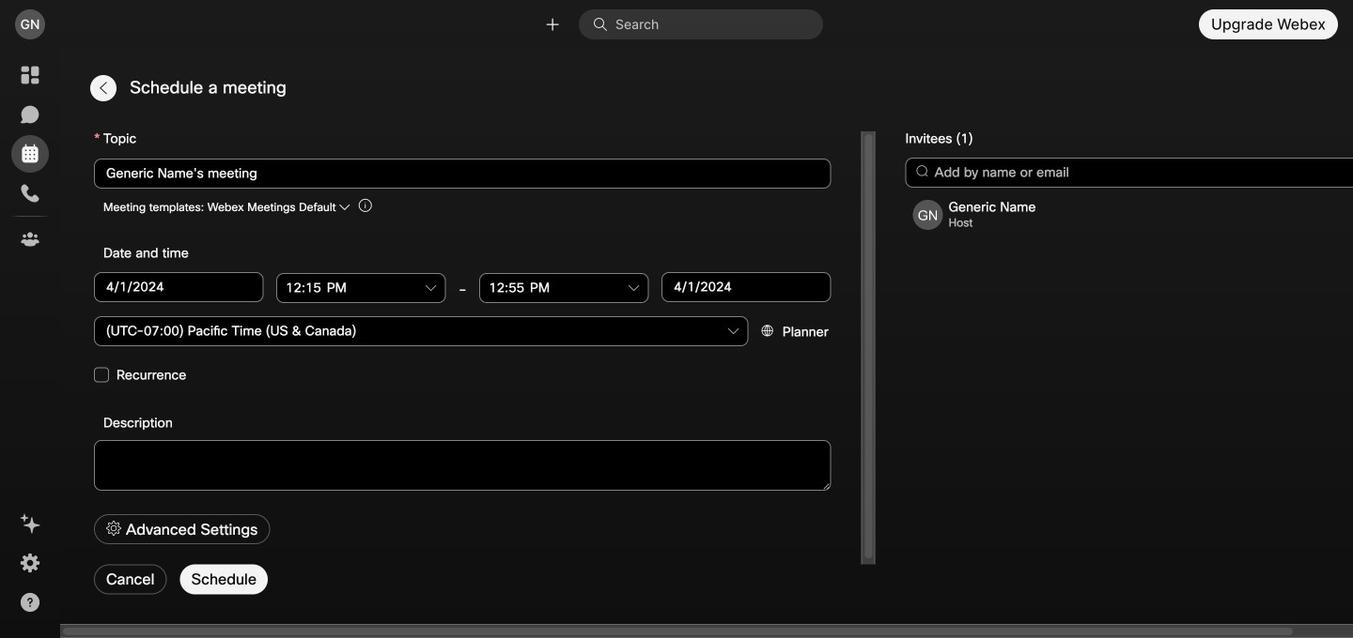 Task type: describe. For each thing, give the bounding box(es) containing it.
webex tab list
[[11, 56, 49, 258]]



Task type: locate. For each thing, give the bounding box(es) containing it.
navigation
[[0, 49, 60, 639]]



Task type: vqa. For each thing, say whether or not it's contained in the screenshot.
Navigation
yes



